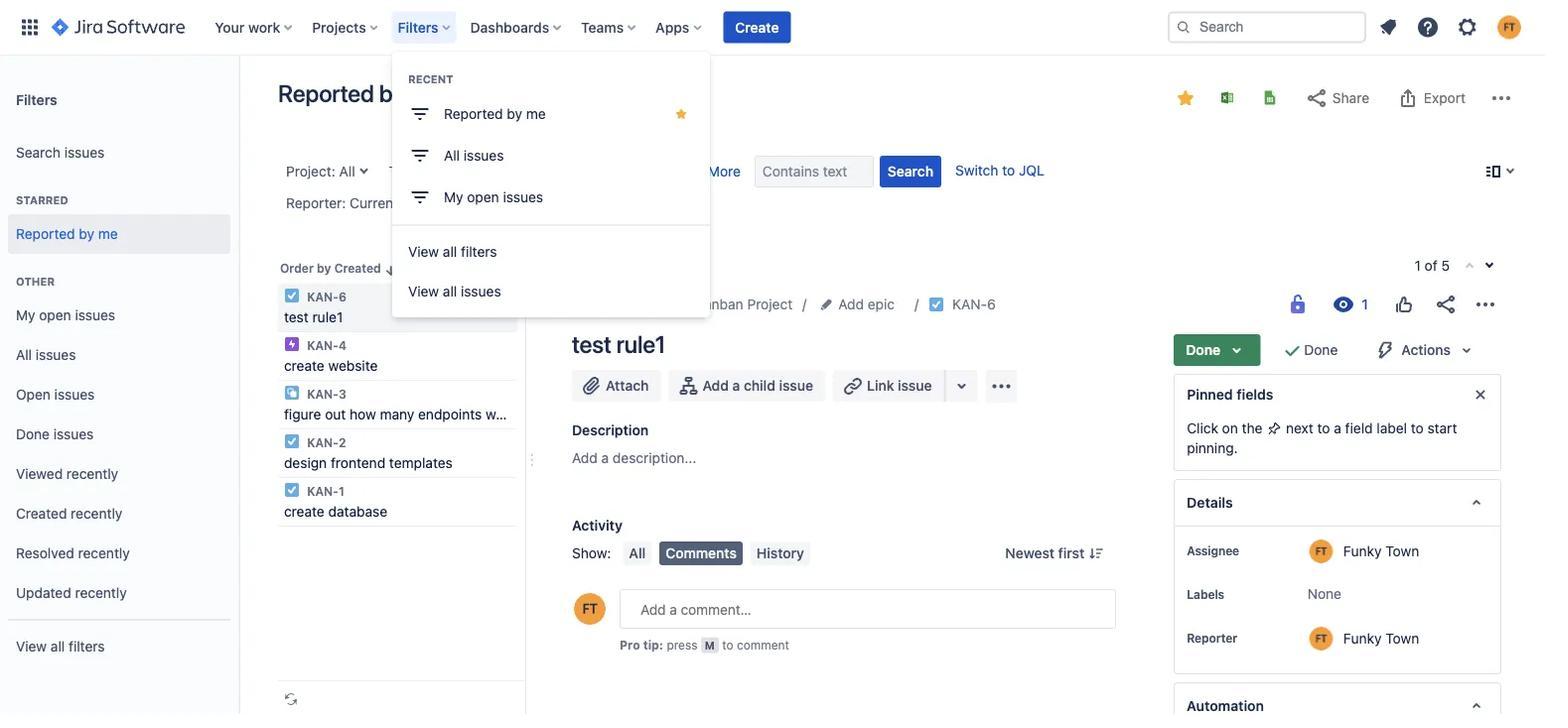 Task type: vqa. For each thing, say whether or not it's contained in the screenshot.
board inside the button
no



Task type: locate. For each thing, give the bounding box(es) containing it.
updated
[[16, 585, 71, 602]]

reported by me inside starred group
[[16, 226, 118, 242]]

my open issues
[[444, 189, 543, 206], [16, 307, 115, 324]]

switch to jql
[[955, 162, 1044, 179]]

reported down save in the left top of the page
[[444, 106, 503, 122]]

reported by me down save as on the left top of page
[[444, 106, 546, 122]]

0 horizontal spatial reported
[[16, 226, 75, 242]]

0 horizontal spatial test rule1
[[284, 309, 343, 326]]

fields
[[1236, 387, 1273, 403]]

2 funky from the top
[[1343, 631, 1382, 647]]

issue right child
[[779, 378, 813, 394]]

my open issues right user
[[444, 189, 543, 206]]

0 vertical spatial filters
[[461, 244, 497, 260]]

funky town up automation element
[[1343, 631, 1419, 647]]

by right the order
[[317, 262, 331, 276]]

town down details element
[[1385, 543, 1419, 560]]

1 vertical spatial a
[[1334, 421, 1341, 437]]

recently down 'created recently' link
[[78, 546, 130, 562]]

1 horizontal spatial issue
[[898, 378, 932, 394]]

my open issues link up the open issues link at the left bottom of page
[[8, 296, 230, 336]]

0 vertical spatial view
[[408, 244, 439, 260]]

out
[[325, 407, 346, 423]]

kan- down order by created
[[307, 290, 338, 304]]

1 horizontal spatial my
[[444, 189, 463, 206]]

a left child
[[732, 378, 740, 394]]

view all issues link
[[392, 272, 710, 312]]

1 horizontal spatial my open issues link
[[392, 177, 710, 218]]

task image up design
[[284, 434, 300, 450]]

reported down projects in the left of the page
[[278, 79, 374, 107]]

automation element
[[1174, 683, 1501, 716]]

issue right link
[[898, 378, 932, 394]]

created inside order by created link
[[334, 262, 381, 276]]

0 horizontal spatial search
[[16, 145, 61, 161]]

a for description...
[[601, 450, 609, 467]]

created down viewed
[[16, 506, 67, 522]]

updated recently
[[16, 585, 127, 602]]

on
[[1222, 421, 1238, 437]]

1 town from the top
[[1385, 543, 1419, 560]]

create
[[284, 358, 324, 374], [284, 504, 324, 520]]

0 vertical spatial 1
[[1415, 258, 1421, 274]]

open
[[467, 189, 499, 206], [39, 307, 71, 324]]

0 horizontal spatial open
[[39, 307, 71, 324]]

1 funky town from the top
[[1343, 543, 1419, 560]]

1 horizontal spatial add
[[703, 378, 729, 394]]

create down epic icon
[[284, 358, 324, 374]]

a down description
[[601, 450, 609, 467]]

child
[[744, 378, 775, 394]]

reported by me link down search issues link
[[8, 214, 230, 254]]

1 vertical spatial all issues
[[16, 347, 76, 364]]

0 vertical spatial all issues link
[[392, 135, 710, 177]]

kan- for frontend
[[307, 436, 338, 450]]

first
[[1058, 546, 1085, 562]]

reported by me link for starred
[[8, 214, 230, 254]]

my down other
[[16, 307, 35, 324]]

a left field
[[1334, 421, 1341, 437]]

menu bar containing all
[[619, 542, 814, 566]]

0 horizontal spatial add
[[572, 450, 598, 467]]

funky town
[[1343, 543, 1419, 560], [1343, 631, 1419, 647]]

0 horizontal spatial done
[[16, 427, 50, 443]]

search left switch
[[888, 163, 933, 180]]

2 horizontal spatial my
[[672, 296, 691, 313]]

my right user
[[444, 189, 463, 206]]

1 horizontal spatial test rule1
[[572, 331, 666, 358]]

all down remove criteria image
[[443, 283, 457, 300]]

1 vertical spatial funky town
[[1343, 631, 1419, 647]]

kan-6 up link web pages and more icon
[[952, 296, 996, 313]]

done down open on the left of page
[[16, 427, 50, 443]]

open issues
[[16, 387, 95, 403]]

0 horizontal spatial my open issues
[[16, 307, 115, 324]]

details element
[[1174, 480, 1501, 527]]

issue
[[779, 378, 813, 394], [898, 378, 932, 394]]

actions button
[[1362, 335, 1490, 366]]

kan- for out
[[307, 387, 338, 401]]

user
[[402, 195, 432, 212]]

by down search issues
[[79, 226, 94, 242]]

labels
[[1187, 588, 1224, 602]]

test
[[284, 309, 309, 326], [572, 331, 611, 358]]

notifications image
[[1376, 15, 1400, 39]]

reported by me down starred
[[16, 226, 118, 242]]

all issues link down as
[[392, 135, 710, 177]]

0 vertical spatial create
[[284, 358, 324, 374]]

recently for viewed recently
[[66, 466, 118, 483]]

0 vertical spatial open
[[467, 189, 499, 206]]

done button
[[1174, 335, 1260, 366]]

filters up view all issues
[[461, 244, 497, 260]]

1 horizontal spatial filters
[[398, 19, 438, 35]]

town for assignee
[[1385, 543, 1419, 560]]

town
[[1385, 543, 1419, 560], [1385, 631, 1419, 647]]

resolved recently link
[[8, 534, 230, 574]]

rule1 up attach
[[616, 331, 666, 358]]

0 horizontal spatial test
[[284, 309, 309, 326]]

kan-6
[[304, 290, 346, 304], [952, 296, 996, 313]]

my open issues down other
[[16, 307, 115, 324]]

Search field
[[1168, 11, 1366, 43]]

issues up starred
[[64, 145, 105, 161]]

1 vertical spatial search
[[888, 163, 933, 180]]

1 issue from the left
[[779, 378, 813, 394]]

my open issues link up view all issues link
[[392, 177, 710, 218]]

search up starred
[[16, 145, 61, 161]]

my left kanban
[[672, 296, 691, 313]]

kan- for website
[[307, 339, 338, 353]]

issues up viewed recently
[[53, 427, 94, 443]]

all issues up remove criteria image
[[444, 147, 504, 164]]

1 horizontal spatial a
[[732, 378, 740, 394]]

2 horizontal spatial add
[[838, 296, 864, 313]]

epic image
[[284, 337, 300, 353]]

click
[[1187, 421, 1218, 437]]

2 vertical spatial all
[[51, 639, 65, 655]]

0 vertical spatial search
[[16, 145, 61, 161]]

to left jql
[[1002, 162, 1015, 179]]

your work button
[[209, 11, 300, 43]]

projects
[[312, 19, 366, 35]]

by
[[379, 79, 404, 107], [507, 106, 522, 122], [79, 226, 94, 242], [317, 262, 331, 276]]

me left save in the left top of the page
[[409, 79, 442, 107]]

filters down updated recently
[[69, 639, 105, 655]]

open in microsoft excel image
[[1219, 90, 1235, 106]]

0 horizontal spatial all issues
[[16, 347, 76, 364]]

all up remove criteria image
[[444, 147, 460, 164]]

create button
[[723, 11, 791, 43]]

attach button
[[572, 370, 661, 402]]

share image
[[1434, 293, 1458, 317]]

1
[[1415, 258, 1421, 274], [338, 485, 344, 498]]

link issue button
[[833, 370, 946, 402]]

done up pinned
[[1186, 342, 1221, 358]]

add left child
[[703, 378, 729, 394]]

0 vertical spatial a
[[732, 378, 740, 394]]

2 vertical spatial a
[[601, 450, 609, 467]]

1 horizontal spatial my open issues
[[444, 189, 543, 206]]

2 create from the top
[[284, 504, 324, 520]]

test up attach button
[[572, 331, 611, 358]]

kan-6 down order by created
[[304, 290, 346, 304]]

search issues link
[[8, 133, 230, 173]]

6 up add app image
[[987, 296, 996, 313]]

0 horizontal spatial kan-6
[[304, 290, 346, 304]]

2 horizontal spatial reported
[[444, 106, 503, 122]]

to
[[1002, 162, 1015, 179], [1317, 421, 1330, 437], [1411, 421, 1424, 437], [722, 638, 733, 652]]

me
[[409, 79, 442, 107], [526, 106, 546, 122], [98, 226, 118, 242]]

2 issue from the left
[[898, 378, 932, 394]]

create for create website
[[284, 358, 324, 374]]

1 vertical spatial all
[[443, 283, 457, 300]]

pinned
[[1187, 387, 1233, 403]]

1 create from the top
[[284, 358, 324, 374]]

add for add a description...
[[572, 450, 598, 467]]

0 vertical spatial view all filters
[[408, 244, 497, 260]]

kan- up out
[[307, 387, 338, 401]]

all right show:
[[629, 546, 646, 562]]

created right the order
[[334, 262, 381, 276]]

add epic
[[838, 296, 895, 313]]

1 horizontal spatial view all filters
[[408, 244, 497, 260]]

search image
[[1176, 19, 1192, 35]]

all up view all issues
[[443, 244, 457, 260]]

0 horizontal spatial filters
[[69, 639, 105, 655]]

1 vertical spatial filters
[[16, 91, 57, 107]]

funky town for reporter
[[1343, 631, 1419, 647]]

kan- for database
[[307, 485, 338, 498]]

attach
[[606, 378, 649, 394]]

a inside button
[[732, 378, 740, 394]]

filters up search issues
[[16, 91, 57, 107]]

done up 'next'
[[1304, 342, 1338, 358]]

show:
[[572, 546, 611, 562]]

0 vertical spatial all issues
[[444, 147, 504, 164]]

actions
[[1401, 342, 1451, 358]]

resolved
[[16, 546, 74, 562]]

reported down starred
[[16, 226, 75, 242]]

subtask image
[[284, 385, 300, 401]]

recently for updated recently
[[75, 585, 127, 602]]

0 horizontal spatial view all filters link
[[8, 628, 230, 667]]

1 vertical spatial reported by me link
[[8, 214, 230, 254]]

0 horizontal spatial view all filters
[[16, 639, 105, 655]]

test rule1 up 'kan-4'
[[284, 309, 343, 326]]

0 vertical spatial add
[[838, 296, 864, 313]]

reported by me link down dashboards dropdown button
[[392, 93, 710, 135]]

small image
[[1178, 90, 1194, 106], [383, 263, 399, 279]]

1 left the of at the right top of the page
[[1415, 258, 1421, 274]]

my
[[444, 189, 463, 206], [672, 296, 691, 313], [16, 307, 35, 324]]

add inside dropdown button
[[838, 296, 864, 313]]

0 vertical spatial test rule1
[[284, 309, 343, 326]]

recently down resolved recently link
[[75, 585, 127, 602]]

export button
[[1386, 82, 1476, 114]]

me down search issues link
[[98, 226, 118, 242]]

kan- up create website
[[307, 339, 338, 353]]

6 down order by created link on the top left of page
[[338, 290, 346, 304]]

primary element
[[12, 0, 1168, 55]]

0 vertical spatial created
[[334, 262, 381, 276]]

jira software image
[[52, 15, 185, 39], [52, 15, 185, 39]]

created recently link
[[8, 494, 230, 534]]

pro tip: press m to comment
[[620, 638, 789, 652]]

open right remove criteria image
[[467, 189, 499, 206]]

1 vertical spatial 1
[[338, 485, 344, 498]]

0 horizontal spatial reported by me link
[[8, 214, 230, 254]]

1 horizontal spatial created
[[334, 262, 381, 276]]

menu bar
[[619, 542, 814, 566]]

2 horizontal spatial reported by me
[[444, 106, 546, 122]]

create down task icon at the bottom left of page
[[284, 504, 324, 520]]

add down description
[[572, 450, 598, 467]]

jql
[[1019, 162, 1044, 179]]

small image right order by created
[[383, 263, 399, 279]]

share link
[[1295, 82, 1379, 114]]

open issues link
[[8, 375, 230, 415]]

2 horizontal spatial me
[[526, 106, 546, 122]]

create website
[[284, 358, 378, 374]]

2 funky town from the top
[[1343, 631, 1419, 647]]

funky town for assignee
[[1343, 543, 1419, 560]]

we
[[486, 407, 504, 423]]

1 horizontal spatial reported by me link
[[392, 93, 710, 135]]

pinning.
[[1187, 440, 1238, 457]]

funky for assignee
[[1343, 543, 1382, 560]]

none
[[1307, 586, 1341, 603]]

created inside 'created recently' link
[[16, 506, 67, 522]]

1 vertical spatial all issues link
[[8, 336, 230, 375]]

link web pages and more image
[[950, 374, 974, 398]]

small image inside order by created link
[[383, 263, 399, 279]]

1 vertical spatial test rule1
[[572, 331, 666, 358]]

open
[[16, 387, 51, 403]]

0 horizontal spatial reported by me
[[16, 226, 118, 242]]

all inside button
[[629, 546, 646, 562]]

test up epic icon
[[284, 309, 309, 326]]

1 horizontal spatial all issues
[[444, 147, 504, 164]]

1 vertical spatial town
[[1385, 631, 1419, 647]]

0 horizontal spatial rule1
[[312, 309, 343, 326]]

recently down viewed recently link
[[71, 506, 122, 522]]

1 horizontal spatial rule1
[[616, 331, 666, 358]]

create database
[[284, 504, 387, 520]]

1 horizontal spatial all issues link
[[392, 135, 710, 177]]

all issues inside other group
[[16, 347, 76, 364]]

task image
[[284, 483, 300, 498]]

2 horizontal spatial a
[[1334, 421, 1341, 437]]

search inside button
[[888, 163, 933, 180]]

0 horizontal spatial created
[[16, 506, 67, 522]]

issues up open issues
[[36, 347, 76, 364]]

0 vertical spatial test
[[284, 309, 309, 326]]

frontend
[[331, 455, 385, 472]]

all up open on the left of page
[[16, 347, 32, 364]]

add for add epic
[[838, 296, 864, 313]]

all issues link up open issues
[[8, 336, 230, 375]]

small image left open in microsoft excel icon
[[1178, 90, 1194, 106]]

town for reporter
[[1385, 631, 1419, 647]]

kan-
[[307, 290, 338, 304], [952, 296, 987, 313], [307, 339, 338, 353], [307, 387, 338, 401], [307, 436, 338, 450], [307, 485, 338, 498]]

recently up created recently
[[66, 466, 118, 483]]

rule1 up 'kan-4'
[[312, 309, 343, 326]]

me right save as button on the top left of the page
[[526, 106, 546, 122]]

help image
[[1416, 15, 1440, 39]]

1 vertical spatial my open issues
[[16, 307, 115, 324]]

2 vertical spatial add
[[572, 450, 598, 467]]

test rule1 up attach button
[[572, 331, 666, 358]]

type:
[[389, 163, 424, 180]]

pinned fields
[[1187, 387, 1273, 403]]

0 horizontal spatial me
[[98, 226, 118, 242]]

town up automation element
[[1385, 631, 1419, 647]]

of
[[1425, 258, 1438, 274]]

comments button
[[660, 542, 743, 566]]

open in google sheets image
[[1262, 90, 1278, 106]]

kan- up create database
[[307, 485, 338, 498]]

0 vertical spatial filters
[[398, 19, 438, 35]]

2 town from the top
[[1385, 631, 1419, 647]]

0 horizontal spatial a
[[601, 450, 609, 467]]

add left epic
[[838, 296, 864, 313]]

0 vertical spatial reported by me link
[[392, 93, 710, 135]]

all
[[444, 147, 460, 164], [339, 163, 355, 180], [428, 163, 444, 180], [16, 347, 32, 364], [629, 546, 646, 562]]

0 horizontal spatial filters
[[16, 91, 57, 107]]

funky
[[1343, 543, 1382, 560], [1343, 631, 1382, 647]]

switch
[[955, 162, 998, 179]]

view all filters down updated recently
[[16, 639, 105, 655]]

0 horizontal spatial my open issues link
[[8, 296, 230, 336]]

filters up recent
[[398, 19, 438, 35]]

0 vertical spatial town
[[1385, 543, 1419, 560]]

1 vertical spatial created
[[16, 506, 67, 522]]

viewed recently
[[16, 466, 118, 483]]

1 up create database
[[338, 485, 344, 498]]

0 horizontal spatial issue
[[779, 378, 813, 394]]

task image down the order
[[284, 288, 300, 304]]

task image
[[284, 288, 300, 304], [928, 297, 944, 313], [284, 434, 300, 450]]

0 horizontal spatial 6
[[338, 290, 346, 304]]

copy link to issue image
[[992, 296, 1008, 312]]

view all filters up view all issues
[[408, 244, 497, 260]]

test rule1
[[284, 309, 343, 326], [572, 331, 666, 358]]

design
[[284, 455, 327, 472]]

6
[[338, 290, 346, 304], [987, 296, 996, 313]]

0 vertical spatial funky town
[[1343, 543, 1419, 560]]

1 horizontal spatial reported by me
[[278, 79, 442, 107]]

0 horizontal spatial my
[[16, 307, 35, 324]]

kan- up design
[[307, 436, 338, 450]]

funky down details element
[[1343, 543, 1382, 560]]

0 vertical spatial view all filters link
[[392, 232, 710, 272]]

2
[[338, 436, 346, 450]]

reported inside starred group
[[16, 226, 75, 242]]

0 horizontal spatial 1
[[338, 485, 344, 498]]

add inside button
[[703, 378, 729, 394]]

1 funky from the top
[[1343, 543, 1382, 560]]

funky town down details element
[[1343, 543, 1419, 560]]

project: all
[[286, 163, 355, 180]]

reported by me link
[[392, 93, 710, 135], [8, 214, 230, 254]]

1 vertical spatial funky
[[1343, 631, 1382, 647]]

hide message image
[[1469, 383, 1492, 407]]

projects button
[[306, 11, 386, 43]]

add a child issue
[[703, 378, 813, 394]]

banner
[[0, 0, 1545, 56]]

1 vertical spatial open
[[39, 307, 71, 324]]

0 vertical spatial funky
[[1343, 543, 1382, 560]]

funky up automation element
[[1343, 631, 1382, 647]]

tip:
[[643, 638, 663, 652]]



Task type: describe. For each thing, give the bounding box(es) containing it.
starred
[[16, 194, 68, 207]]

start
[[1427, 421, 1457, 437]]

all issues link for recent
[[392, 135, 710, 177]]

save as
[[466, 89, 515, 105]]

more
[[708, 163, 741, 180]]

1 horizontal spatial 1
[[1415, 258, 1421, 274]]

by down as
[[507, 106, 522, 122]]

search issues
[[16, 145, 105, 161]]

by left recent
[[379, 79, 404, 107]]

0 vertical spatial my open issues link
[[392, 177, 710, 218]]

sidebar navigation image
[[216, 79, 260, 119]]

0 vertical spatial my open issues
[[444, 189, 543, 206]]

export
[[1424, 90, 1466, 106]]

share
[[1332, 90, 1369, 106]]

my inside other group
[[16, 307, 35, 324]]

add for add a child issue
[[703, 378, 729, 394]]

figure
[[284, 407, 321, 423]]

issue inside button
[[779, 378, 813, 394]]

other group
[[8, 254, 230, 620]]

all button
[[623, 542, 652, 566]]

task image for test rule1
[[284, 288, 300, 304]]

reporter
[[1187, 632, 1237, 645]]

settings image
[[1456, 15, 1480, 39]]

starred group
[[8, 173, 230, 260]]

1 horizontal spatial 6
[[987, 296, 996, 313]]

your profile and settings image
[[1497, 15, 1521, 39]]

order by created link
[[278, 256, 401, 280]]

newest first
[[1005, 546, 1085, 562]]

issues right open on the left of page
[[54, 387, 95, 403]]

save
[[466, 89, 497, 105]]

next issue 'kan-4' ( type 'j' ) image
[[1482, 258, 1497, 274]]

1 horizontal spatial view all filters link
[[392, 232, 710, 272]]

teams button
[[575, 11, 644, 43]]

website
[[328, 358, 378, 374]]

1 horizontal spatial kan-6
[[952, 296, 996, 313]]

my open issues inside other group
[[16, 307, 115, 324]]

me inside starred group
[[98, 226, 118, 242]]

1 horizontal spatial reported
[[278, 79, 374, 107]]

filters inside filters popup button
[[398, 19, 438, 35]]

1 vertical spatial rule1
[[616, 331, 666, 358]]

recently for resolved recently
[[78, 546, 130, 562]]

0 vertical spatial small image
[[1178, 90, 1194, 106]]

issues down remove criteria image
[[461, 283, 501, 300]]

a for child
[[732, 378, 740, 394]]

link issue
[[867, 378, 932, 394]]

recent
[[408, 73, 453, 86]]

recently for created recently
[[71, 506, 122, 522]]

next to a field label to start pinning.
[[1187, 421, 1457, 457]]

resolved recently
[[16, 546, 130, 562]]

not available - this is the first issue image
[[1462, 259, 1478, 275]]

a inside next to a field label to start pinning.
[[1334, 421, 1341, 437]]

viewed recently link
[[8, 455, 230, 494]]

1 vertical spatial view all filters
[[16, 639, 105, 655]]

kan-6 link
[[952, 293, 996, 317]]

2 vertical spatial view
[[16, 639, 47, 655]]

by inside starred group
[[79, 226, 94, 242]]

0 vertical spatial all
[[443, 244, 457, 260]]

kan-4
[[304, 339, 346, 353]]

field
[[1345, 421, 1373, 437]]

kan- left copy link to issue icon
[[952, 296, 987, 313]]

add app image
[[990, 375, 1013, 399]]

search for search issues
[[16, 145, 61, 161]]

the
[[1242, 421, 1263, 437]]

actions image
[[1474, 293, 1497, 317]]

kan-1
[[304, 485, 344, 498]]

all up reporter: current user
[[339, 163, 355, 180]]

add epic button
[[816, 293, 901, 317]]

your work
[[215, 19, 280, 35]]

my kanban project
[[672, 296, 793, 313]]

to left start
[[1411, 421, 1424, 437]]

1 horizontal spatial open
[[467, 189, 499, 206]]

profile image of funky town image
[[574, 594, 606, 626]]

1 of 5
[[1415, 258, 1450, 274]]

done issues
[[16, 427, 94, 443]]

project
[[747, 296, 793, 313]]

apps
[[656, 19, 689, 35]]

many
[[380, 407, 414, 423]]

m
[[705, 639, 715, 652]]

issue inside button
[[898, 378, 932, 394]]

done image
[[1280, 339, 1304, 362]]

1 vertical spatial view
[[408, 283, 439, 300]]

templates
[[389, 455, 453, 472]]

created recently
[[16, 506, 122, 522]]

newest first button
[[993, 542, 1116, 566]]

epic
[[868, 296, 895, 313]]

newest
[[1005, 546, 1055, 562]]

all right type:
[[428, 163, 444, 180]]

done inside dropdown button
[[1186, 342, 1221, 358]]

kan- for rule1
[[307, 290, 338, 304]]

remove criteria image
[[448, 195, 464, 211]]

2 horizontal spatial done
[[1304, 342, 1338, 358]]

next
[[1286, 421, 1313, 437]]

add a child issue button
[[669, 370, 825, 402]]

click on the
[[1187, 421, 1266, 437]]

to right the m
[[722, 638, 733, 652]]

need
[[507, 407, 539, 423]]

banner containing your work
[[0, 0, 1545, 56]]

as
[[500, 89, 515, 105]]

1 vertical spatial my open issues link
[[8, 296, 230, 336]]

filters button
[[392, 11, 458, 43]]

done inside other group
[[16, 427, 50, 443]]

all inside other group
[[16, 347, 32, 364]]

vote options: no one has voted for this issue yet. image
[[1392, 293, 1416, 317]]

database
[[328, 504, 387, 520]]

reporter:
[[286, 195, 346, 212]]

3
[[338, 387, 346, 401]]

1 horizontal spatial me
[[409, 79, 442, 107]]

link
[[867, 378, 894, 394]]

history
[[757, 546, 804, 562]]

search for search
[[888, 163, 933, 180]]

create
[[735, 19, 779, 35]]

type: all
[[389, 163, 444, 180]]

your
[[215, 19, 245, 35]]

reported by me link for recent
[[392, 93, 710, 135]]

my kanban project link
[[648, 293, 793, 317]]

create for create database
[[284, 504, 324, 520]]

view all issues
[[408, 283, 501, 300]]

add a description...
[[572, 450, 696, 467]]

order by created
[[280, 262, 381, 276]]

Add a comment… field
[[620, 590, 1116, 630]]

all issues link for other
[[8, 336, 230, 375]]

star reported by me image
[[673, 106, 689, 122]]

switch to jql link
[[955, 162, 1044, 179]]

0 vertical spatial rule1
[[312, 309, 343, 326]]

1 vertical spatial test
[[572, 331, 611, 358]]

figure out how many endpoints we need
[[284, 407, 539, 423]]

dashboards button
[[464, 11, 569, 43]]

press
[[667, 638, 697, 652]]

Search issues using keywords text field
[[755, 156, 874, 188]]

assignee
[[1187, 544, 1239, 558]]

issues right remove criteria image
[[503, 189, 543, 206]]

teams
[[581, 19, 624, 35]]

description...
[[613, 450, 696, 467]]

task image for design frontend templates
[[284, 434, 300, 450]]

newest first image
[[1088, 546, 1104, 562]]

to right 'next'
[[1317, 421, 1330, 437]]

1 vertical spatial filters
[[69, 639, 105, 655]]

dashboards
[[470, 19, 549, 35]]

issues up the open issues link at the left bottom of page
[[75, 307, 115, 324]]

pro
[[620, 638, 640, 652]]

appswitcher icon image
[[18, 15, 42, 39]]

comment
[[737, 638, 789, 652]]

reporter: current user
[[286, 195, 432, 212]]

task image left "kan-6" link
[[928, 297, 944, 313]]

automation
[[1187, 699, 1264, 715]]

issues up remove criteria image
[[464, 147, 504, 164]]

design frontend templates
[[284, 455, 453, 472]]

funky for reporter
[[1343, 631, 1382, 647]]

order
[[280, 262, 314, 276]]

open inside other group
[[39, 307, 71, 324]]

history button
[[751, 542, 810, 566]]

project:
[[286, 163, 335, 180]]

how
[[350, 407, 376, 423]]



